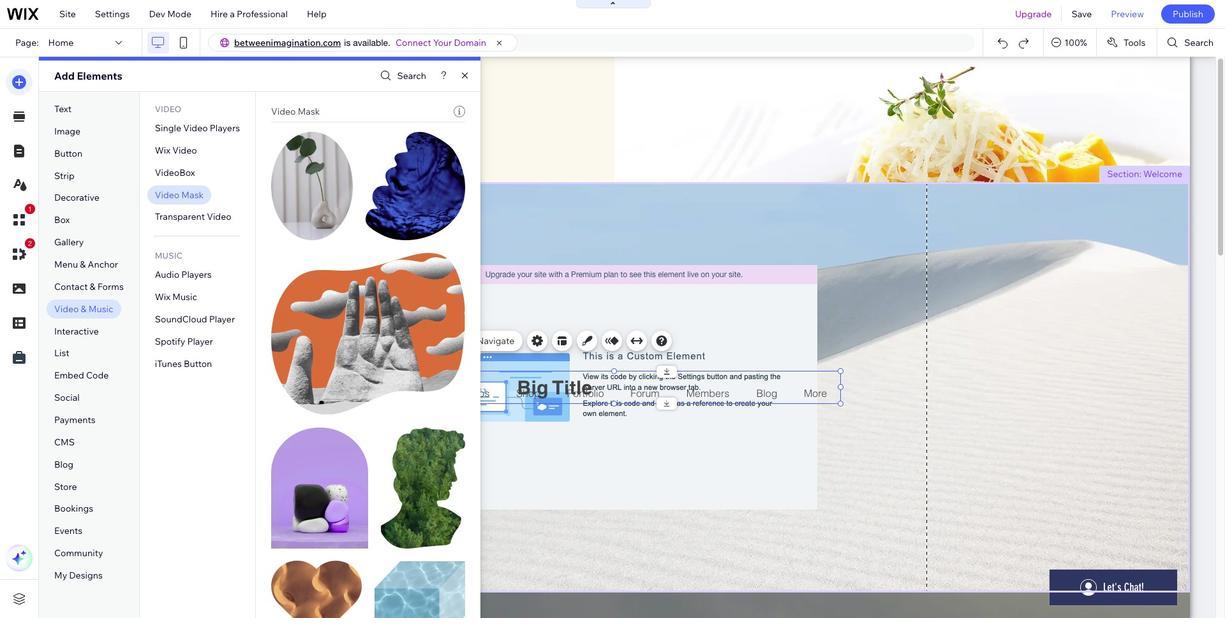 Task type: locate. For each thing, give the bounding box(es) containing it.
preview
[[1111, 8, 1144, 20]]

1 vertical spatial menu
[[432, 336, 456, 347]]

player
[[209, 314, 235, 325], [187, 336, 213, 348]]

save button
[[1062, 0, 1102, 28]]

1 vertical spatial mask
[[181, 189, 204, 201]]

& for video
[[81, 304, 87, 315]]

0 vertical spatial menu
[[54, 259, 78, 271]]

1 vertical spatial video mask
[[155, 189, 204, 201]]

publish
[[1173, 8, 1204, 20]]

hire
[[211, 8, 228, 20]]

music down audio players
[[172, 292, 197, 303]]

save
[[1072, 8, 1092, 20]]

1 vertical spatial player
[[187, 336, 213, 348]]

transparent
[[155, 212, 205, 223]]

add
[[54, 70, 75, 82]]

wix for wix music
[[155, 292, 170, 303]]

0 vertical spatial players
[[210, 123, 240, 134]]

single video players
[[155, 123, 240, 134]]

2 vertical spatial &
[[81, 304, 87, 315]]

mask
[[298, 106, 320, 117], [181, 189, 204, 201]]

manage
[[397, 336, 430, 347]]

video & music
[[54, 304, 113, 315]]

menu down manage menu
[[430, 362, 450, 371]]

button down spotify player
[[184, 358, 212, 370]]

0 vertical spatial button
[[54, 148, 82, 159]]

wix down single
[[155, 145, 170, 156]]

0 vertical spatial video mask
[[271, 106, 320, 117]]

1 vertical spatial button
[[184, 358, 212, 370]]

music down forms
[[89, 304, 113, 315]]

players right single
[[210, 123, 240, 134]]

& left forms
[[90, 281, 96, 293]]

interactive
[[54, 326, 99, 337]]

welcome
[[1144, 168, 1182, 180]]

&
[[80, 259, 86, 271], [90, 281, 96, 293], [81, 304, 87, 315]]

player for soundcloud player
[[209, 314, 235, 325]]

contact & forms
[[54, 281, 124, 293]]

menu down gallery
[[54, 259, 78, 271]]

decorative
[[54, 192, 99, 204]]

video mask
[[271, 106, 320, 117], [155, 189, 204, 201]]

tools button
[[1097, 29, 1157, 57]]

2 wix from the top
[[155, 292, 170, 303]]

1 vertical spatial players
[[181, 269, 212, 281]]

cms
[[54, 437, 75, 449]]

help
[[307, 8, 327, 20]]

tools
[[1124, 37, 1146, 48]]

horizontal menu
[[391, 362, 450, 371]]

1 horizontal spatial mask
[[298, 106, 320, 117]]

search down publish button
[[1185, 37, 1214, 48]]

menu for manage menu
[[432, 336, 456, 347]]

1 vertical spatial &
[[90, 281, 96, 293]]

transparent video
[[155, 212, 231, 223]]

bookings
[[54, 504, 93, 515]]

0 horizontal spatial video mask
[[155, 189, 204, 201]]

0 vertical spatial wix
[[155, 145, 170, 156]]

button
[[54, 148, 82, 159], [184, 358, 212, 370]]

search
[[1185, 37, 1214, 48], [397, 70, 426, 82]]

player right soundcloud
[[209, 314, 235, 325]]

embed
[[54, 370, 84, 382]]

0 vertical spatial &
[[80, 259, 86, 271]]

0 vertical spatial mask
[[298, 106, 320, 117]]

gallery
[[54, 237, 84, 248]]

wix down audio
[[155, 292, 170, 303]]

& down contact & forms
[[81, 304, 87, 315]]

1 wix from the top
[[155, 145, 170, 156]]

spotify
[[155, 336, 185, 348]]

menu for horizontal menu
[[430, 362, 450, 371]]

elements
[[77, 70, 122, 82]]

0 horizontal spatial mask
[[181, 189, 204, 201]]

social
[[54, 393, 80, 404]]

1 vertical spatial search button
[[377, 67, 426, 85]]

list
[[54, 348, 69, 360]]

settings
[[95, 8, 130, 20]]

0 horizontal spatial search
[[397, 70, 426, 82]]

music
[[155, 251, 182, 261], [172, 292, 197, 303], [89, 304, 113, 315]]

0 vertical spatial player
[[209, 314, 235, 325]]

& left "anchor"
[[80, 259, 86, 271]]

2 vertical spatial menu
[[430, 362, 450, 371]]

1 vertical spatial wix
[[155, 292, 170, 303]]

my designs
[[54, 571, 103, 582]]

menu
[[54, 259, 78, 271], [432, 336, 456, 347], [430, 362, 450, 371]]

player down soundcloud player
[[187, 336, 213, 348]]

betweenimagination.com
[[234, 37, 341, 48]]

video
[[155, 104, 181, 114], [271, 106, 296, 117], [183, 123, 208, 134], [172, 145, 197, 156], [155, 189, 179, 201], [207, 212, 231, 223], [54, 304, 79, 315]]

search button down publish
[[1158, 29, 1225, 57]]

manage menu
[[397, 336, 456, 347]]

1 vertical spatial search
[[397, 70, 426, 82]]

search down the 'connect'
[[397, 70, 426, 82]]

site
[[59, 8, 76, 20]]

1
[[28, 205, 32, 213]]

publish button
[[1161, 4, 1215, 24]]

music up audio
[[155, 251, 182, 261]]

search button down the 'connect'
[[377, 67, 426, 85]]

designs
[[69, 571, 103, 582]]

menu right "manage"
[[432, 336, 456, 347]]

0 vertical spatial search
[[1185, 37, 1214, 48]]

wix
[[155, 145, 170, 156], [155, 292, 170, 303]]

single
[[155, 123, 181, 134]]

0 horizontal spatial button
[[54, 148, 82, 159]]

embed code
[[54, 370, 109, 382]]

a
[[230, 8, 235, 20]]

players right audio
[[181, 269, 212, 281]]

soundcloud
[[155, 314, 207, 325]]

navigate
[[477, 336, 515, 347]]

preview button
[[1102, 0, 1154, 28]]

0 horizontal spatial search button
[[377, 67, 426, 85]]

forms
[[98, 281, 124, 293]]

search button
[[1158, 29, 1225, 57], [377, 67, 426, 85]]

players
[[210, 123, 240, 134], [181, 269, 212, 281]]

add elements
[[54, 70, 122, 82]]

button down image
[[54, 148, 82, 159]]

0 vertical spatial search button
[[1158, 29, 1225, 57]]



Task type: describe. For each thing, give the bounding box(es) containing it.
itunes button
[[155, 358, 212, 370]]

section:
[[1107, 168, 1142, 180]]

& for contact
[[90, 281, 96, 293]]

image
[[54, 126, 81, 137]]

home
[[48, 37, 74, 48]]

dev mode
[[149, 8, 191, 20]]

community
[[54, 548, 103, 560]]

wix music
[[155, 292, 197, 303]]

available.
[[353, 38, 390, 48]]

code
[[86, 370, 109, 382]]

strip
[[54, 170, 75, 182]]

2
[[28, 240, 32, 248]]

mode
[[167, 8, 191, 20]]

is
[[344, 38, 351, 48]]

soundcloud player
[[155, 314, 235, 325]]

1 horizontal spatial search button
[[1158, 29, 1225, 57]]

is available. connect your domain
[[344, 37, 486, 48]]

upgrade
[[1015, 8, 1052, 20]]

section: welcome
[[1107, 168, 1182, 180]]

audio
[[155, 269, 179, 281]]

1 button
[[6, 204, 35, 234]]

your
[[433, 37, 452, 48]]

1 horizontal spatial search
[[1185, 37, 1214, 48]]

100% button
[[1044, 29, 1096, 57]]

anchor
[[88, 259, 118, 271]]

dev
[[149, 8, 165, 20]]

& for menu
[[80, 259, 86, 271]]

payments
[[54, 415, 96, 426]]

2 button
[[6, 239, 35, 268]]

domain
[[454, 37, 486, 48]]

menu & anchor
[[54, 259, 118, 271]]

wix video
[[155, 145, 197, 156]]

blog
[[54, 459, 73, 471]]

my
[[54, 571, 67, 582]]

connect
[[396, 37, 431, 48]]

itunes
[[155, 358, 182, 370]]

videobox
[[155, 167, 195, 178]]

100%
[[1065, 37, 1087, 48]]

spotify player
[[155, 336, 213, 348]]

professional
[[237, 8, 288, 20]]

contact
[[54, 281, 88, 293]]

1 horizontal spatial button
[[184, 358, 212, 370]]

events
[[54, 526, 82, 538]]

1 horizontal spatial video mask
[[271, 106, 320, 117]]

box
[[54, 215, 70, 226]]

audio players
[[155, 269, 212, 281]]

player for spotify player
[[187, 336, 213, 348]]

text
[[54, 103, 72, 115]]

hire a professional
[[211, 8, 288, 20]]

store
[[54, 482, 77, 493]]

horizontal
[[391, 362, 428, 371]]

wix for wix video
[[155, 145, 170, 156]]



Task type: vqa. For each thing, say whether or not it's contained in the screenshot.
THE TEXT
yes



